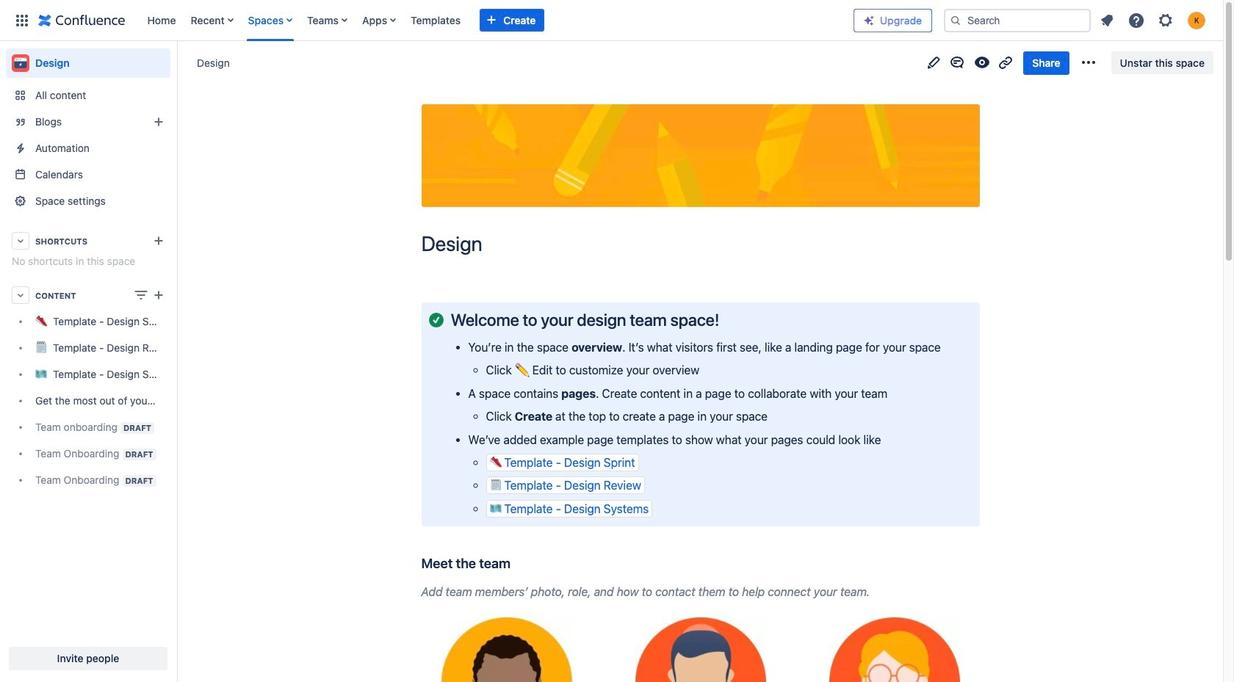 Task type: locate. For each thing, give the bounding box(es) containing it.
help icon image
[[1128, 11, 1146, 29]]

:map: image
[[490, 503, 502, 514], [490, 503, 502, 514]]

copy link image
[[998, 54, 1015, 72]]

list
[[140, 0, 854, 41], [1095, 7, 1215, 33]]

confluence image
[[38, 11, 125, 29], [38, 11, 125, 29]]

stop watching image
[[974, 54, 992, 72]]

:notepad_spiral: image
[[490, 480, 502, 491], [490, 480, 502, 491]]

tree inside space "element"
[[6, 309, 171, 494]]

1 horizontal spatial copy image
[[718, 311, 736, 329]]

None search field
[[945, 8, 1092, 32]]

your profile and preferences image
[[1189, 11, 1206, 29]]

1 horizontal spatial list
[[1095, 7, 1215, 33]]

0 horizontal spatial list
[[140, 0, 854, 41]]

dave.svg image
[[635, 618, 766, 683]]

tree
[[6, 309, 171, 494]]

copy image
[[718, 311, 736, 329], [509, 555, 527, 572]]

global element
[[9, 0, 854, 41]]

edit this page image
[[926, 54, 943, 72]]

:athletic_shoe: image
[[490, 456, 502, 468], [490, 456, 502, 468]]

search image
[[950, 14, 962, 26]]

1 vertical spatial copy image
[[509, 555, 527, 572]]

banner
[[0, 0, 1224, 41]]

settings icon image
[[1158, 11, 1175, 29]]



Task type: describe. For each thing, give the bounding box(es) containing it.
:check_mark: image
[[429, 313, 444, 328]]

list for appswitcher icon
[[140, 0, 854, 41]]

notification icon image
[[1099, 11, 1117, 29]]

appswitcher icon image
[[13, 11, 31, 29]]

add shortcut image
[[150, 232, 168, 250]]

create image
[[150, 287, 168, 304]]

0 vertical spatial copy image
[[718, 311, 736, 329]]

more actions image
[[1080, 54, 1098, 72]]

0 horizontal spatial copy image
[[509, 555, 527, 572]]

change view image
[[132, 287, 150, 304]]

list for premium icon
[[1095, 7, 1215, 33]]

collapse sidebar image
[[160, 49, 193, 78]]

premium image
[[864, 14, 875, 26]]

Search field
[[945, 8, 1092, 32]]

create a blog image
[[150, 113, 168, 131]]

space element
[[0, 41, 176, 683]]

chantz.svg image
[[441, 618, 572, 683]]



Task type: vqa. For each thing, say whether or not it's contained in the screenshot.
appswitcher icon on the left top
yes



